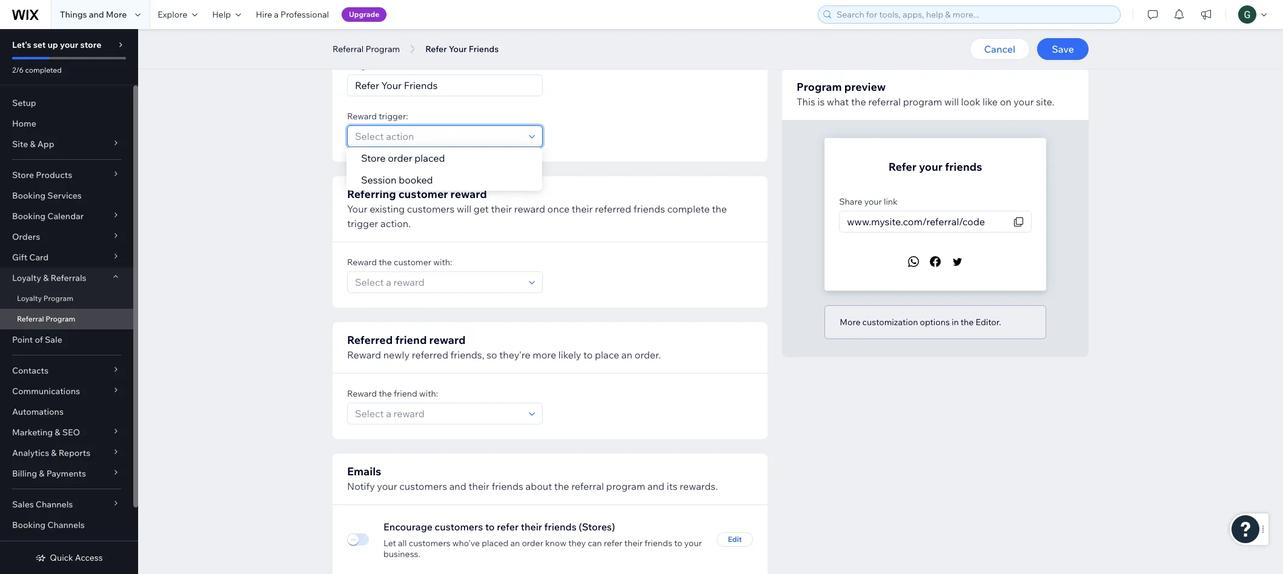 Task type: vqa. For each thing, say whether or not it's contained in the screenshot.
Products
yes



Task type: locate. For each thing, give the bounding box(es) containing it.
1 horizontal spatial refer
[[604, 538, 623, 549]]

their right the get
[[491, 203, 512, 215]]

share your link
[[840, 196, 898, 207]]

channels
[[36, 499, 73, 510], [47, 520, 85, 531]]

loyalty inside popup button
[[12, 273, 41, 284]]

to inside referred friend reward reward newly referred friends, so they're more likely to place an order.
[[584, 349, 593, 361]]

0 vertical spatial referred
[[595, 203, 632, 215]]

Program name field
[[351, 75, 539, 96]]

0 vertical spatial channels
[[36, 499, 73, 510]]

0 horizontal spatial referral
[[572, 481, 604, 493]]

referral up (stores)
[[572, 481, 604, 493]]

0 vertical spatial more
[[106, 9, 127, 20]]

1 vertical spatial loyalty
[[17, 294, 42, 303]]

2/6 completed
[[12, 65, 62, 75]]

reward the customer with:
[[347, 257, 452, 268]]

friends inside referring customer reward your existing customers will get their reward once their referred friends complete the trigger action.
[[634, 203, 665, 215]]

the right 'in'
[[961, 317, 974, 328]]

hire
[[256, 9, 272, 20]]

reward for reward trigger:
[[347, 111, 377, 122]]

will
[[945, 96, 959, 108], [457, 203, 472, 215]]

list box
[[347, 147, 542, 191]]

0 horizontal spatial program
[[606, 481, 646, 493]]

reward for reward the friend with:
[[347, 388, 377, 399]]

marketing & seo
[[12, 427, 80, 438]]

0 horizontal spatial placed
[[415, 152, 445, 164]]

store order placed
[[361, 152, 445, 164]]

loyalty for loyalty program
[[17, 294, 42, 303]]

an inside referred friend reward reward newly referred friends, so they're more likely to place an order.
[[622, 349, 633, 361]]

3 booking from the top
[[12, 520, 46, 531]]

refer inside button
[[426, 44, 447, 55]]

1 vertical spatial store
[[12, 170, 34, 181]]

help button
[[205, 0, 249, 29]]

gift card
[[12, 252, 49, 263]]

program inside button
[[366, 44, 400, 55]]

& left "seo"
[[55, 427, 60, 438]]

home
[[12, 118, 36, 129]]

emails
[[347, 465, 381, 479]]

store up 'session'
[[361, 152, 386, 164]]

0 vertical spatial referral
[[333, 44, 364, 55]]

reward the friend with:
[[347, 388, 438, 399]]

explore
[[158, 9, 187, 20]]

32
[[533, 60, 543, 71]]

friends
[[945, 160, 983, 174], [634, 203, 665, 215], [492, 481, 524, 493], [545, 521, 577, 533], [645, 538, 673, 549]]

1 vertical spatial friend
[[394, 388, 417, 399]]

channels down sales channels popup button
[[47, 520, 85, 531]]

1 vertical spatial placed
[[482, 538, 509, 549]]

an
[[622, 349, 633, 361], [510, 538, 520, 549]]

referral down preview at top
[[869, 96, 901, 108]]

reward
[[347, 111, 377, 122], [347, 257, 377, 268], [347, 349, 381, 361], [347, 388, 377, 399]]

program up "program name"
[[366, 44, 400, 55]]

booking inside popup button
[[12, 211, 46, 222]]

1 horizontal spatial referred
[[595, 203, 632, 215]]

quick access
[[50, 553, 103, 564]]

reports
[[59, 448, 90, 459]]

loyalty down gift card
[[12, 273, 41, 284]]

your inside button
[[449, 44, 467, 55]]

0 horizontal spatial store
[[12, 170, 34, 181]]

placed right who've
[[482, 538, 509, 549]]

1 horizontal spatial to
[[584, 349, 593, 361]]

1 vertical spatial your
[[347, 203, 368, 215]]

referral inside sidebar element
[[17, 315, 44, 324]]

& up loyalty program
[[43, 273, 49, 284]]

the down 'newly'
[[379, 388, 392, 399]]

an left know
[[510, 538, 520, 549]]

2 vertical spatial to
[[674, 538, 683, 549]]

refer for refer your friends
[[889, 160, 917, 174]]

& right site
[[30, 139, 36, 150]]

0 horizontal spatial will
[[457, 203, 472, 215]]

will left the get
[[457, 203, 472, 215]]

0 horizontal spatial referral program
[[17, 315, 75, 324]]

your
[[449, 44, 467, 55], [347, 203, 368, 215]]

0 horizontal spatial refer
[[497, 521, 519, 533]]

1 vertical spatial refer
[[889, 160, 917, 174]]

customers up encourage
[[400, 481, 447, 493]]

preview
[[845, 80, 886, 94]]

1 vertical spatial will
[[457, 203, 472, 215]]

1 vertical spatial program
[[606, 481, 646, 493]]

refer
[[426, 44, 447, 55], [889, 160, 917, 174]]

referred right once
[[595, 203, 632, 215]]

reward inside referred friend reward reward newly referred friends, so they're more likely to place an order.
[[347, 349, 381, 361]]

0 horizontal spatial to
[[485, 521, 495, 533]]

reward up friends,
[[429, 333, 466, 347]]

referral program inside referral program link
[[17, 315, 75, 324]]

loyalty program
[[17, 294, 73, 303]]

store left products
[[12, 170, 34, 181]]

referral up "program name"
[[333, 44, 364, 55]]

referral up point of sale
[[17, 315, 44, 324]]

your up trigger
[[347, 203, 368, 215]]

the down action.
[[379, 257, 392, 268]]

0 vertical spatial order
[[388, 152, 413, 164]]

your right up
[[60, 39, 78, 50]]

your right on
[[1014, 96, 1034, 108]]

& right the billing
[[39, 468, 45, 479]]

access
[[75, 553, 103, 564]]

1 horizontal spatial your
[[449, 44, 467, 55]]

order up session booked
[[388, 152, 413, 164]]

referral program down loyalty program
[[17, 315, 75, 324]]

about
[[526, 481, 552, 493]]

refer your friends
[[889, 160, 983, 174]]

and right things
[[89, 9, 104, 20]]

the inside 'emails notify your customers and their friends about the referral program and its rewards.'
[[554, 481, 569, 493]]

referred
[[595, 203, 632, 215], [412, 349, 448, 361]]

will left look
[[945, 96, 959, 108]]

1 vertical spatial referral
[[17, 315, 44, 324]]

1 horizontal spatial referral program
[[333, 44, 400, 55]]

analytics & reports
[[12, 448, 90, 459]]

0 vertical spatial program
[[903, 96, 942, 108]]

upgrade button
[[342, 7, 387, 22]]

an right place
[[622, 349, 633, 361]]

your inside encourage customers to refer their friends (stores) let all customers who've placed an order know they can refer their friends to your business.
[[684, 538, 702, 549]]

program left its
[[606, 481, 646, 493]]

their down about
[[521, 521, 542, 533]]

0 horizontal spatial order
[[388, 152, 413, 164]]

is
[[818, 96, 825, 108]]

2 horizontal spatial and
[[648, 481, 665, 493]]

store for store order placed
[[361, 152, 386, 164]]

program down loyalty program link
[[46, 315, 75, 324]]

analytics & reports button
[[0, 443, 133, 464]]

program up is at top
[[797, 80, 842, 94]]

0 vertical spatial your
[[449, 44, 467, 55]]

1 horizontal spatial referral
[[333, 44, 364, 55]]

2 vertical spatial reward
[[429, 333, 466, 347]]

they're
[[500, 349, 531, 361]]

more left customization
[[840, 317, 861, 328]]

customer
[[399, 187, 448, 201], [394, 257, 431, 268]]

0 vertical spatial will
[[945, 96, 959, 108]]

1 horizontal spatial refer
[[889, 160, 917, 174]]

program
[[347, 19, 392, 33], [366, 44, 400, 55], [347, 60, 382, 71], [797, 80, 842, 94], [44, 294, 73, 303], [46, 315, 75, 324]]

placed inside encourage customers to refer their friends (stores) let all customers who've placed an order know they can refer their friends to your business.
[[482, 538, 509, 549]]

their up who've
[[469, 481, 490, 493]]

encourage
[[384, 521, 433, 533]]

communications button
[[0, 381, 133, 402]]

newly
[[383, 349, 410, 361]]

your inside sidebar element
[[60, 39, 78, 50]]

0 vertical spatial refer
[[497, 521, 519, 533]]

more right things
[[106, 9, 127, 20]]

point of sale link
[[0, 330, 133, 350]]

with: up reward the friend with: field
[[419, 388, 438, 399]]

referral program up "program name"
[[333, 44, 400, 55]]

reward inside referred friend reward reward newly referred friends, so they're more likely to place an order.
[[429, 333, 466, 347]]

referred right 'newly'
[[412, 349, 448, 361]]

0 horizontal spatial referral
[[17, 315, 44, 324]]

referral program link
[[0, 309, 133, 330]]

edit button
[[717, 533, 753, 547]]

1 vertical spatial referral program
[[17, 315, 75, 324]]

program down upgrade
[[347, 19, 392, 33]]

booked
[[399, 174, 433, 186]]

referred friend reward reward newly referred friends, so they're more likely to place an order.
[[347, 333, 661, 361]]

1 vertical spatial referral
[[572, 481, 604, 493]]

1 horizontal spatial more
[[840, 317, 861, 328]]

customer down booked
[[399, 187, 448, 201]]

booking up settings
[[12, 520, 46, 531]]

0 vertical spatial friend
[[395, 333, 427, 347]]

this
[[797, 96, 816, 108]]

seo
[[62, 427, 80, 438]]

1 reward from the top
[[347, 111, 377, 122]]

your right notify
[[377, 481, 397, 493]]

referral program for referral program link at the left of page
[[17, 315, 75, 324]]

get
[[474, 203, 489, 215]]

refer down 'emails notify your customers and their friends about the referral program and its rewards.'
[[497, 521, 519, 533]]

store inside list box
[[361, 152, 386, 164]]

trigger:
[[379, 111, 408, 122]]

and up who've
[[449, 481, 467, 493]]

know
[[545, 538, 567, 549]]

your left edit button
[[684, 538, 702, 549]]

their right once
[[572, 203, 593, 215]]

0 vertical spatial referral
[[869, 96, 901, 108]]

the inside referring customer reward your existing customers will get their reward once their referred friends complete the trigger action.
[[712, 203, 727, 215]]

1 horizontal spatial referral
[[869, 96, 901, 108]]

channels inside popup button
[[36, 499, 73, 510]]

friend up 'newly'
[[395, 333, 427, 347]]

referral inside program preview this is what the referral program will look like on your site.
[[869, 96, 901, 108]]

the right complete on the top right of the page
[[712, 203, 727, 215]]

order left know
[[522, 538, 544, 549]]

the right about
[[554, 481, 569, 493]]

their right can
[[625, 538, 643, 549]]

order
[[388, 152, 413, 164], [522, 538, 544, 549]]

booking down store products
[[12, 190, 46, 201]]

1 vertical spatial channels
[[47, 520, 85, 531]]

store inside dropdown button
[[12, 170, 34, 181]]

sidebar element
[[0, 29, 138, 574]]

1 horizontal spatial placed
[[482, 538, 509, 549]]

orders
[[12, 231, 40, 242]]

store products
[[12, 170, 72, 181]]

0 vertical spatial referral program
[[333, 44, 400, 55]]

their
[[491, 203, 512, 215], [572, 203, 593, 215], [469, 481, 490, 493], [521, 521, 542, 533], [625, 538, 643, 549]]

0 vertical spatial customer
[[399, 187, 448, 201]]

0 horizontal spatial refer
[[426, 44, 447, 55]]

booking up 'orders'
[[12, 211, 46, 222]]

refer
[[497, 521, 519, 533], [604, 538, 623, 549]]

0 vertical spatial store
[[361, 152, 386, 164]]

details
[[395, 19, 430, 33]]

1 vertical spatial booking
[[12, 211, 46, 222]]

0 vertical spatial with:
[[433, 257, 452, 268]]

1 horizontal spatial will
[[945, 96, 959, 108]]

your left friends
[[449, 44, 467, 55]]

1 vertical spatial more
[[840, 317, 861, 328]]

0 vertical spatial to
[[584, 349, 593, 361]]

1 horizontal spatial store
[[361, 152, 386, 164]]

reward
[[451, 187, 487, 201], [514, 203, 545, 215], [429, 333, 466, 347]]

billing
[[12, 468, 37, 479]]

1 vertical spatial order
[[522, 538, 544, 549]]

let's set up your store
[[12, 39, 101, 50]]

& for analytics
[[51, 448, 57, 459]]

hire a professional link
[[249, 0, 336, 29]]

referral inside button
[[333, 44, 364, 55]]

0 horizontal spatial your
[[347, 203, 368, 215]]

site
[[12, 139, 28, 150]]

referral program inside "referral program" button
[[333, 44, 400, 55]]

1 vertical spatial referred
[[412, 349, 448, 361]]

3 reward from the top
[[347, 349, 381, 361]]

0 vertical spatial placed
[[415, 152, 445, 164]]

1 vertical spatial with:
[[419, 388, 438, 399]]

0 horizontal spatial referred
[[412, 349, 448, 361]]

1 horizontal spatial program
[[903, 96, 942, 108]]

1 horizontal spatial an
[[622, 349, 633, 361]]

store
[[361, 152, 386, 164], [12, 170, 34, 181]]

refer up link
[[889, 160, 917, 174]]

customers down booked
[[407, 203, 455, 215]]

with: up reward the customer with: field
[[433, 257, 452, 268]]

friend up reward the friend with: field
[[394, 388, 417, 399]]

0 vertical spatial an
[[622, 349, 633, 361]]

analytics
[[12, 448, 49, 459]]

refer down details
[[426, 44, 447, 55]]

program left look
[[903, 96, 942, 108]]

place
[[595, 349, 619, 361]]

name
[[384, 60, 406, 71]]

1 horizontal spatial order
[[522, 538, 544, 549]]

0 vertical spatial loyalty
[[12, 273, 41, 284]]

channels for sales channels
[[36, 499, 73, 510]]

your inside program preview this is what the referral program will look like on your site.
[[1014, 96, 1034, 108]]

1 booking from the top
[[12, 190, 46, 201]]

1 vertical spatial reward
[[514, 203, 545, 215]]

the down preview at top
[[851, 96, 866, 108]]

2 horizontal spatial to
[[674, 538, 683, 549]]

0 vertical spatial refer
[[426, 44, 447, 55]]

& left reports
[[51, 448, 57, 459]]

customization
[[863, 317, 918, 328]]

their inside 'emails notify your customers and their friends about the referral program and its rewards.'
[[469, 481, 490, 493]]

and left its
[[648, 481, 665, 493]]

Reward trigger: field
[[351, 126, 525, 147]]

refer right can
[[604, 538, 623, 549]]

program
[[903, 96, 942, 108], [606, 481, 646, 493]]

placed down reward trigger: field
[[415, 152, 445, 164]]

booking
[[12, 190, 46, 201], [12, 211, 46, 222], [12, 520, 46, 531]]

2 vertical spatial booking
[[12, 520, 46, 531]]

things and more
[[60, 9, 127, 20]]

reward left once
[[514, 203, 545, 215]]

2 booking from the top
[[12, 211, 46, 222]]

payments
[[46, 468, 86, 479]]

placed inside list box
[[415, 152, 445, 164]]

1 vertical spatial an
[[510, 538, 520, 549]]

editor.
[[976, 317, 1001, 328]]

0 vertical spatial reward
[[451, 187, 487, 201]]

customer up reward the customer with: field
[[394, 257, 431, 268]]

2 reward from the top
[[347, 257, 377, 268]]

0 vertical spatial booking
[[12, 190, 46, 201]]

4 reward from the top
[[347, 388, 377, 399]]

0 horizontal spatial an
[[510, 538, 520, 549]]

rewards.
[[680, 481, 718, 493]]

reward up the get
[[451, 187, 487, 201]]

notify
[[347, 481, 375, 493]]

channels up booking channels
[[36, 499, 73, 510]]

loyalty down loyalty & referrals
[[17, 294, 42, 303]]



Task type: describe. For each thing, give the bounding box(es) containing it.
Reward the customer with: field
[[351, 272, 525, 293]]

your inside 'emails notify your customers and their friends about the referral program and its rewards.'
[[377, 481, 397, 493]]

reward for referring customer reward
[[451, 187, 487, 201]]

loyalty & referrals
[[12, 273, 86, 284]]

store
[[80, 39, 101, 50]]

link
[[884, 196, 898, 207]]

will inside referring customer reward your existing customers will get their reward once their referred friends complete the trigger action.
[[457, 203, 472, 215]]

program down loyalty & referrals popup button
[[44, 294, 73, 303]]

referral program button
[[327, 40, 406, 58]]

marketing
[[12, 427, 53, 438]]

1 horizontal spatial and
[[449, 481, 467, 493]]

order inside encourage customers to refer their friends (stores) let all customers who've placed an order know they can refer their friends to your business.
[[522, 538, 544, 549]]

1 vertical spatial customer
[[394, 257, 431, 268]]

communications
[[12, 386, 80, 397]]

session booked
[[361, 174, 433, 186]]

setup link
[[0, 93, 133, 113]]

loyalty for loyalty & referrals
[[12, 273, 41, 284]]

2/6
[[12, 65, 24, 75]]

automations
[[12, 407, 64, 418]]

an inside encourage customers to refer their friends (stores) let all customers who've placed an order know they can refer their friends to your business.
[[510, 538, 520, 549]]

reward for reward the customer with:
[[347, 257, 377, 268]]

what
[[827, 96, 849, 108]]

Search for tools, apps, help & more... field
[[833, 6, 1117, 23]]

things
[[60, 9, 87, 20]]

customers down encourage
[[409, 538, 451, 549]]

list box containing store order placed
[[347, 147, 542, 191]]

Share your link field
[[844, 211, 1009, 232]]

settings link
[[0, 536, 133, 556]]

action.
[[381, 218, 411, 230]]

program details
[[347, 19, 430, 33]]

let
[[384, 538, 396, 549]]

calendar
[[47, 211, 84, 222]]

reward for referred friend reward
[[429, 333, 466, 347]]

referring
[[347, 187, 396, 201]]

refer for refer your friends
[[426, 44, 447, 55]]

gift card button
[[0, 247, 133, 268]]

sales
[[12, 499, 34, 510]]

sales channels button
[[0, 495, 133, 515]]

on
[[1000, 96, 1012, 108]]

program down "referral program" button
[[347, 60, 382, 71]]

& for billing
[[39, 468, 45, 479]]

sale
[[45, 335, 62, 345]]

your inside referring customer reward your existing customers will get their reward once their referred friends complete the trigger action.
[[347, 203, 368, 215]]

referral inside 'emails notify your customers and their friends about the referral program and its rewards.'
[[572, 481, 604, 493]]

referred inside referring customer reward your existing customers will get their reward once their referred friends complete the trigger action.
[[595, 203, 632, 215]]

billing & payments
[[12, 468, 86, 479]]

1 vertical spatial to
[[485, 521, 495, 533]]

& for site
[[30, 139, 36, 150]]

more
[[533, 349, 556, 361]]

booking channels
[[12, 520, 85, 531]]

gift
[[12, 252, 27, 263]]

customers inside 'emails notify your customers and their friends about the referral program and its rewards.'
[[400, 481, 447, 493]]

program inside program preview this is what the referral program will look like on your site.
[[903, 96, 942, 108]]

share
[[840, 196, 863, 207]]

with: for friend
[[419, 388, 438, 399]]

automations link
[[0, 402, 133, 422]]

& for marketing
[[55, 427, 60, 438]]

referrals
[[51, 273, 86, 284]]

booking for booking services
[[12, 190, 46, 201]]

the inside program preview this is what the referral program will look like on your site.
[[851, 96, 866, 108]]

booking services
[[12, 190, 82, 201]]

cancel button
[[970, 38, 1030, 60]]

0 horizontal spatial more
[[106, 9, 127, 20]]

booking for booking channels
[[12, 520, 46, 531]]

set
[[33, 39, 46, 50]]

they
[[569, 538, 586, 549]]

session
[[361, 174, 397, 186]]

store for store products
[[12, 170, 34, 181]]

likely
[[559, 349, 581, 361]]

with: for customer
[[433, 257, 452, 268]]

customers up who've
[[435, 521, 483, 533]]

booking channels link
[[0, 515, 133, 536]]

channels for booking channels
[[47, 520, 85, 531]]

store products button
[[0, 165, 133, 185]]

booking calendar
[[12, 211, 84, 222]]

save button
[[1038, 38, 1089, 60]]

friends,
[[451, 349, 485, 361]]

your up share your link field
[[919, 160, 943, 174]]

loyalty program link
[[0, 288, 133, 309]]

(stores)
[[579, 521, 615, 533]]

customers inside referring customer reward your existing customers will get their reward once their referred friends complete the trigger action.
[[407, 203, 455, 215]]

help
[[212, 9, 231, 20]]

so
[[487, 349, 497, 361]]

of
[[35, 335, 43, 345]]

program preview this is what the referral program will look like on your site.
[[797, 80, 1055, 108]]

referral program for "referral program" button
[[333, 44, 400, 55]]

edit
[[728, 535, 742, 544]]

& for loyalty
[[43, 273, 49, 284]]

1 vertical spatial refer
[[604, 538, 623, 549]]

refer your friends
[[426, 44, 499, 55]]

professional
[[281, 9, 329, 20]]

Reward the friend with: field
[[351, 404, 525, 424]]

loyalty & referrals button
[[0, 268, 133, 288]]

referring customer reward your existing customers will get their reward once their referred friends complete the trigger action.
[[347, 187, 727, 230]]

options
[[920, 317, 950, 328]]

refer your friends button
[[419, 40, 505, 58]]

referral for "referral program" button
[[333, 44, 364, 55]]

business.
[[384, 549, 420, 560]]

referral for referral program link at the left of page
[[17, 315, 44, 324]]

point
[[12, 335, 33, 345]]

customer inside referring customer reward your existing customers will get their reward once their referred friends complete the trigger action.
[[399, 187, 448, 201]]

point of sale
[[12, 335, 62, 345]]

emails notify your customers and their friends about the referral program and its rewards.
[[347, 465, 718, 493]]

save
[[1052, 43, 1074, 55]]

more customization options in the editor.
[[840, 317, 1001, 328]]

reward trigger:
[[347, 111, 408, 122]]

your left link
[[865, 196, 882, 207]]

complete
[[668, 203, 710, 215]]

sales channels
[[12, 499, 73, 510]]

services
[[47, 190, 82, 201]]

settings
[[12, 541, 46, 551]]

completed
[[25, 65, 62, 75]]

program inside 'emails notify your customers and their friends about the referral program and its rewards.'
[[606, 481, 646, 493]]

home link
[[0, 113, 133, 134]]

once
[[548, 203, 570, 215]]

friends inside 'emails notify your customers and their friends about the referral program and its rewards.'
[[492, 481, 524, 493]]

program name
[[347, 60, 406, 71]]

billing & payments button
[[0, 464, 133, 484]]

order.
[[635, 349, 661, 361]]

0 horizontal spatial and
[[89, 9, 104, 20]]

products
[[36, 170, 72, 181]]

site & app button
[[0, 134, 133, 155]]

who've
[[453, 538, 480, 549]]

encourage customers to refer their friends (stores) let all customers who've placed an order know they can refer their friends to your business.
[[384, 521, 702, 560]]

will inside program preview this is what the referral program will look like on your site.
[[945, 96, 959, 108]]

existing
[[370, 203, 405, 215]]

its
[[667, 481, 678, 493]]

friend inside referred friend reward reward newly referred friends, so they're more likely to place an order.
[[395, 333, 427, 347]]

referred inside referred friend reward reward newly referred friends, so they're more likely to place an order.
[[412, 349, 448, 361]]

up
[[48, 39, 58, 50]]

program inside program preview this is what the referral program will look like on your site.
[[797, 80, 842, 94]]

booking for booking calendar
[[12, 211, 46, 222]]

hire a professional
[[256, 9, 329, 20]]



